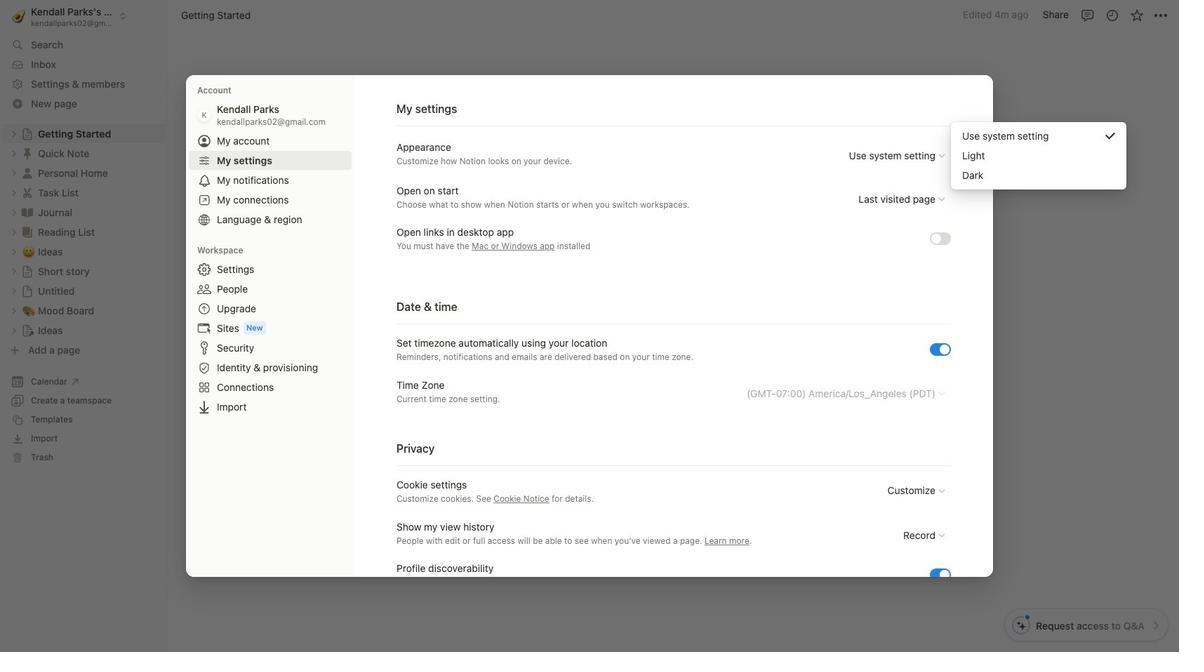 Task type: vqa. For each thing, say whether or not it's contained in the screenshot.
👋 image
yes



Task type: describe. For each thing, give the bounding box(es) containing it.
favorite image
[[1130, 8, 1144, 22]]

🥑 image
[[12, 7, 25, 25]]

👋 image
[[427, 155, 441, 173]]

comments image
[[1081, 8, 1095, 22]]

👉 image
[[427, 441, 441, 459]]



Task type: locate. For each thing, give the bounding box(es) containing it.
updates image
[[1106, 8, 1120, 22]]



